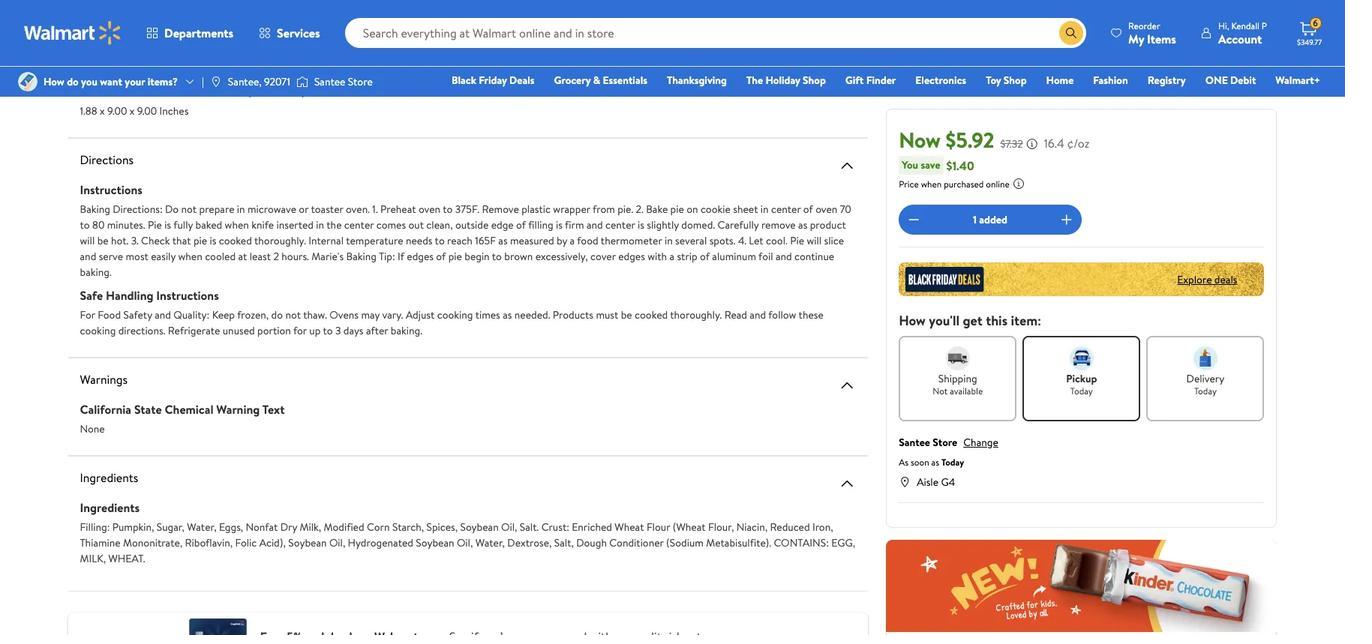 Task type: vqa. For each thing, say whether or not it's contained in the screenshot.


Task type: locate. For each thing, give the bounding box(es) containing it.
several
[[675, 233, 707, 248]]

 image
[[18, 72, 38, 92], [296, 74, 308, 89]]

soybean
[[460, 520, 499, 535], [288, 536, 327, 551], [416, 536, 454, 551]]

santee for santee store change as soon as today
[[899, 435, 930, 450]]

cooked up at
[[219, 233, 252, 248]]

0 vertical spatial thoroughly.
[[254, 233, 306, 248]]

product
[[810, 218, 846, 233]]

how left you'll
[[899, 311, 926, 330]]

thanksgiving
[[667, 73, 727, 88]]

ingredients for ingredients filling: pumpkin, sugar, water, eggs, nonfat dry milk, modified corn starch, spices, soybean oil, salt. crust: enriched wheat flour (wheat flour, niacin, reduced iron, thiamine mononitrate, riboflavin, folic acid), soybean oil, hydrogenated soybean oil, water, dextrose, salt, dough conditioner (sodium metabisulfite). contains: egg, milk, wheat.
[[80, 500, 140, 516]]

store inside "santee store change as soon as today"
[[933, 435, 957, 450]]

0 horizontal spatial cooking
[[80, 323, 116, 338]]

wrapper
[[553, 202, 590, 217]]

today down "intent image for delivery"
[[1194, 385, 1217, 398]]

dextrose,
[[507, 536, 552, 551]]

w
[[270, 83, 280, 100]]

center
[[771, 202, 801, 217], [344, 218, 374, 233], [605, 218, 635, 233]]

pie left the on
[[670, 202, 684, 217]]

toy
[[986, 73, 1001, 88]]

explore
[[1177, 272, 1212, 287]]

1 vertical spatial pie
[[790, 233, 804, 248]]

pie down baked
[[193, 233, 207, 248]]

0 horizontal spatial soybean
[[288, 536, 327, 551]]

domed.
[[681, 218, 715, 233]]

santee inside "santee store change as soon as today"
[[899, 435, 930, 450]]

0 vertical spatial pie
[[670, 202, 684, 217]]

from
[[593, 202, 615, 217]]

1 horizontal spatial be
[[621, 308, 632, 323]]

1 horizontal spatial shop
[[1004, 73, 1027, 88]]

store for santee store
[[348, 74, 373, 89]]

0 vertical spatial santee
[[314, 74, 345, 89]]

not up the fully
[[181, 202, 197, 217]]

safety
[[123, 308, 152, 323]]

in right sheet
[[761, 202, 769, 217]]

you
[[81, 74, 97, 89]]

0 horizontal spatial today
[[941, 456, 964, 469]]

soybean right spices,
[[460, 520, 499, 535]]

today inside the delivery today
[[1194, 385, 1217, 398]]

h)
[[292, 83, 305, 100]]

store right h)
[[348, 74, 373, 89]]

added
[[979, 212, 1007, 227]]

1 9.00 from the left
[[107, 104, 127, 119]]

0 vertical spatial cooked
[[219, 233, 252, 248]]

foil
[[759, 249, 773, 264]]

and right safety at left
[[155, 308, 171, 323]]

0 horizontal spatial edges
[[407, 249, 434, 264]]

santee store
[[314, 74, 373, 89]]

edge
[[491, 218, 514, 233]]

1 shop from the left
[[803, 73, 826, 88]]

dimensions
[[184, 83, 245, 100]]

1 ingredients from the top
[[80, 470, 138, 486]]

how for how do you want your items?
[[44, 74, 64, 89]]

ingredients
[[80, 470, 138, 486], [80, 500, 140, 516]]

be down 80
[[97, 233, 108, 248]]

2 vertical spatial pie
[[448, 249, 462, 264]]

1.
[[372, 202, 378, 217]]

walmart image
[[24, 21, 122, 45]]

water,
[[187, 520, 216, 535], [475, 536, 505, 551]]

how for how you'll get this item:
[[899, 311, 926, 330]]

0 horizontal spatial thoroughly.
[[254, 233, 306, 248]]

flour,
[[708, 520, 734, 535]]

1 vertical spatial santee
[[899, 435, 930, 450]]

search icon image
[[1065, 27, 1077, 39]]

0 vertical spatial be
[[97, 233, 108, 248]]

0 horizontal spatial 9.00
[[107, 104, 127, 119]]

0 horizontal spatial center
[[344, 218, 374, 233]]

2 will from the left
[[807, 233, 822, 248]]

pie right cool.
[[790, 233, 804, 248]]

a right by
[[570, 233, 575, 248]]

1 vertical spatial a
[[670, 249, 675, 264]]

santee up the soon
[[899, 435, 930, 450]]

0 vertical spatial not
[[181, 202, 197, 217]]

center down the pie.
[[605, 218, 635, 233]]

2 vertical spatial when
[[178, 249, 202, 264]]

 image right 92071
[[296, 74, 308, 89]]

1 vertical spatial cooked
[[635, 308, 668, 323]]

instructions down directions
[[80, 182, 142, 198]]

acid),
[[259, 536, 286, 551]]

the holiday shop
[[746, 73, 826, 88]]

edges down thermometer
[[618, 249, 645, 264]]

as right the soon
[[931, 456, 939, 469]]

purchased
[[944, 178, 984, 191]]

cooked
[[219, 233, 252, 248], [635, 308, 668, 323]]

water, up riboflavin,
[[187, 520, 216, 535]]

shop right toy
[[1004, 73, 1027, 88]]

as inside "santee store change as soon as today"
[[931, 456, 939, 469]]

2 horizontal spatial oil,
[[501, 520, 517, 535]]

pie down reach
[[448, 249, 462, 264]]

1 horizontal spatial a
[[670, 249, 675, 264]]

thoroughly. left the read at the right of the page
[[670, 308, 722, 323]]

1 horizontal spatial edges
[[618, 249, 645, 264]]

oven up clean,
[[419, 202, 440, 217]]

edges down 'needs'
[[407, 249, 434, 264]]

as
[[899, 456, 909, 469]]

not up for
[[285, 308, 301, 323]]

0 horizontal spatial store
[[348, 74, 373, 89]]

you
[[902, 158, 918, 173]]

with
[[648, 249, 667, 264]]

as down edge
[[498, 233, 508, 248]]

clean,
[[426, 218, 453, 233]]

1 horizontal spatial will
[[807, 233, 822, 248]]

essentials
[[603, 73, 647, 88]]

departments
[[164, 25, 233, 41]]

 image left you
[[18, 72, 38, 92]]

directions image
[[838, 157, 856, 175]]

capital one  earn 5% cash back on walmart.com. see if you're pre-approved with no credit risk. learn more element
[[697, 630, 749, 635]]

1 horizontal spatial how
[[899, 311, 926, 330]]

water, left the dextrose,
[[475, 536, 505, 551]]

0 horizontal spatial do
[[67, 74, 79, 89]]

directions
[[80, 152, 134, 168]]

0 horizontal spatial not
[[181, 202, 197, 217]]

0 vertical spatial do
[[67, 74, 79, 89]]

today down intent image for pickup
[[1070, 385, 1093, 398]]

16.4
[[1044, 135, 1064, 152]]

want
[[100, 74, 122, 89]]

prepare
[[199, 202, 234, 217]]

online
[[986, 178, 1010, 191]]

Walmart Site-Wide search field
[[345, 18, 1086, 48]]

$1.40
[[946, 157, 974, 174]]

food
[[98, 308, 121, 323]]

at
[[238, 249, 247, 264]]

container
[[80, 41, 132, 57]]

intent image for delivery image
[[1194, 347, 1218, 371]]

0 vertical spatial pie
[[148, 218, 162, 233]]

0 vertical spatial how
[[44, 74, 64, 89]]

home
[[1046, 73, 1074, 88]]

1 horizontal spatial 9.00
[[137, 104, 157, 119]]

ingredients inside "ingredients filling: pumpkin, sugar, water, eggs, nonfat dry milk, modified corn starch, spices, soybean oil, salt. crust: enriched wheat flour (wheat flour, niacin, reduced iron, thiamine mononitrate, riboflavin, folic acid), soybean oil, hydrogenated soybean oil, water, dextrose, salt, dough conditioner (sodium metabisulfite). contains: egg, milk, wheat."
[[80, 500, 140, 516]]

fully
[[173, 218, 193, 233]]

2 edges from the left
[[618, 249, 645, 264]]

be right "must" on the left of the page
[[621, 308, 632, 323]]

1 horizontal spatial  image
[[296, 74, 308, 89]]

store left change button
[[933, 435, 957, 450]]

temperature
[[346, 233, 403, 248]]

0 horizontal spatial oil,
[[329, 536, 345, 551]]

70
[[840, 202, 851, 217]]

2 horizontal spatial pie
[[670, 202, 684, 217]]

when down the save
[[921, 178, 942, 191]]

shipping
[[938, 371, 977, 386]]

microwave
[[248, 202, 296, 217]]

how left you
[[44, 74, 64, 89]]

soybean down spices,
[[416, 536, 454, 551]]

and up 'food' at the left top of the page
[[587, 218, 603, 233]]

0 vertical spatial when
[[921, 178, 942, 191]]

1 vertical spatial how
[[899, 311, 926, 330]]

0 vertical spatial cooking
[[437, 308, 473, 323]]

oil, down spices,
[[457, 536, 473, 551]]

0 horizontal spatial be
[[97, 233, 108, 248]]

center up remove
[[771, 202, 801, 217]]

1 vertical spatial store
[[933, 435, 957, 450]]

1 vertical spatial when
[[225, 218, 249, 233]]

baked
[[195, 218, 222, 233]]

oil, down modified
[[329, 536, 345, 551]]

2 shop from the left
[[1004, 73, 1027, 88]]

edges
[[407, 249, 434, 264], [618, 249, 645, 264]]

and down cool.
[[776, 249, 792, 264]]

of right edge
[[516, 218, 526, 233]]

to left 80
[[80, 218, 90, 233]]

soybean down milk,
[[288, 536, 327, 551]]

intent image for shipping image
[[946, 347, 970, 371]]

black friday deals image
[[899, 263, 1264, 296]]

do left you
[[67, 74, 79, 89]]

0 vertical spatial ingredients
[[80, 470, 138, 486]]

filling:
[[80, 520, 110, 535]]

1 horizontal spatial cooked
[[635, 308, 668, 323]]

today for pickup
[[1070, 385, 1093, 398]]

california state chemical warning text none
[[80, 401, 285, 437]]

 image
[[210, 76, 222, 88]]

0 horizontal spatial santee
[[314, 74, 345, 89]]

1 horizontal spatial store
[[933, 435, 957, 450]]

when down prepare
[[225, 218, 249, 233]]

1 vertical spatial baking
[[346, 249, 377, 264]]

1 horizontal spatial today
[[1070, 385, 1093, 398]]

0 horizontal spatial cooked
[[219, 233, 252, 248]]

(sodium
[[666, 536, 704, 551]]

1
[[973, 212, 977, 227]]

baking down temperature at the left
[[346, 249, 377, 264]]

2 ingredients from the top
[[80, 500, 140, 516]]

2 horizontal spatial today
[[1194, 385, 1217, 398]]

times
[[475, 308, 500, 323]]

1 vertical spatial thoroughly.
[[670, 308, 722, 323]]

brown
[[504, 249, 533, 264]]

a right with on the top of page
[[670, 249, 675, 264]]

do up portion
[[271, 308, 283, 323]]

1 vertical spatial pie
[[193, 233, 207, 248]]

oil, left salt.
[[501, 520, 517, 535]]

cooked right "must" on the left of the page
[[635, 308, 668, 323]]

0 horizontal spatial water,
[[187, 520, 216, 535]]

santee for santee store
[[314, 74, 345, 89]]

1 horizontal spatial santee
[[899, 435, 930, 450]]

0 horizontal spatial shop
[[803, 73, 826, 88]]

cooking down for at left
[[80, 323, 116, 338]]

services
[[277, 25, 320, 41]]

x down your
[[130, 104, 135, 119]]

hot.
[[111, 233, 129, 248]]

when down that
[[178, 249, 202, 264]]

today inside pickup today
[[1070, 385, 1093, 398]]

toy shop link
[[979, 72, 1033, 89]]

price when purchased online
[[899, 178, 1010, 191]]

warnings image
[[838, 377, 856, 395]]

0 vertical spatial a
[[570, 233, 575, 248]]

1 vertical spatial ingredients
[[80, 500, 140, 516]]

cooking
[[437, 308, 473, 323], [80, 323, 116, 338]]

0 horizontal spatial pie
[[148, 218, 162, 233]]

black
[[452, 73, 476, 88]]

1 horizontal spatial instructions
[[156, 287, 219, 304]]

baking. down adjust
[[391, 323, 422, 338]]

my
[[1128, 30, 1144, 47]]

comes
[[376, 218, 406, 233]]

0 horizontal spatial instructions
[[80, 182, 142, 198]]

one debit
[[1205, 73, 1256, 88]]

1 horizontal spatial baking.
[[391, 323, 422, 338]]

capitalone image
[[187, 619, 248, 635]]

cooking left times
[[437, 308, 473, 323]]

1 horizontal spatial not
[[285, 308, 301, 323]]

baking up 80
[[80, 202, 110, 217]]

let
[[749, 233, 763, 248]]

9.00 down assembled
[[107, 104, 127, 119]]

wheat.
[[108, 551, 145, 566]]

center down oven. on the top left of the page
[[344, 218, 374, 233]]

1 horizontal spatial pie
[[448, 249, 462, 264]]

2 horizontal spatial when
[[921, 178, 942, 191]]

$5.92
[[946, 125, 994, 155]]

0 horizontal spatial will
[[80, 233, 95, 248]]

cookie
[[701, 202, 731, 217]]

1 horizontal spatial water,
[[475, 536, 505, 551]]

measured
[[510, 233, 554, 248]]

firm
[[565, 218, 584, 233]]

santee right h)
[[314, 74, 345, 89]]

baking. down serve
[[80, 265, 112, 280]]

92071
[[264, 74, 290, 89]]

thoroughly. up 2
[[254, 233, 306, 248]]

instructions up quality: at the left
[[156, 287, 219, 304]]

g4
[[941, 475, 955, 490]]

0 vertical spatial store
[[348, 74, 373, 89]]

carefully
[[718, 218, 759, 233]]

debit
[[1230, 73, 1256, 88]]

0 horizontal spatial how
[[44, 74, 64, 89]]

0 horizontal spatial oven
[[419, 202, 440, 217]]

1 horizontal spatial do
[[271, 308, 283, 323]]

0 horizontal spatial pie
[[193, 233, 207, 248]]

increase quantity marie callender's pumpkin pie, 36 oz (frozen), current quantity 1 image
[[1058, 211, 1076, 229]]

9.00 down product
[[137, 104, 157, 119]]

1 horizontal spatial cooking
[[437, 308, 473, 323]]

0 vertical spatial baking
[[80, 202, 110, 217]]

1 will from the left
[[80, 233, 95, 248]]

enriched
[[572, 520, 612, 535]]

3
[[335, 323, 341, 338]]

minutes.
[[107, 218, 145, 233]]

2 oven from the left
[[816, 202, 838, 217]]

pie up check
[[148, 218, 162, 233]]

1 horizontal spatial thoroughly.
[[670, 308, 722, 323]]

shop right holiday
[[803, 73, 826, 88]]

oven up product
[[816, 202, 838, 217]]

of right "strip" at the top
[[700, 249, 710, 264]]

1 vertical spatial not
[[285, 308, 301, 323]]

1 vertical spatial do
[[271, 308, 283, 323]]

store for santee store change as soon as today
[[933, 435, 957, 450]]

thaw.
[[303, 308, 327, 323]]

0 vertical spatial baking.
[[80, 265, 112, 280]]

shop
[[803, 73, 826, 88], [1004, 73, 1027, 88]]

0 horizontal spatial  image
[[18, 72, 38, 92]]

0 vertical spatial instructions
[[80, 182, 142, 198]]

today up g4
[[941, 456, 964, 469]]

will down 80
[[80, 233, 95, 248]]

will up "continue"
[[807, 233, 822, 248]]

1 horizontal spatial oven
[[816, 202, 838, 217]]

1 horizontal spatial pie
[[790, 233, 804, 248]]



Task type: describe. For each thing, give the bounding box(es) containing it.
1 vertical spatial baking.
[[391, 323, 422, 338]]

pickup
[[1066, 371, 1097, 386]]

1 horizontal spatial baking
[[346, 249, 377, 264]]

intent image for pickup image
[[1070, 347, 1094, 371]]

inches
[[159, 104, 189, 119]]

Search search field
[[345, 18, 1086, 48]]

you'll
[[929, 311, 960, 330]]

(l
[[248, 83, 258, 100]]

hydrogenated
[[348, 536, 413, 551]]

type
[[134, 41, 159, 57]]

do inside instructions baking directions: do not prepare in microwave or toaster oven. 1. preheat oven to 375f. remove plastic wrapper from pie. 2. bake pie on cookie sheet in center of oven 70 to 80 minutes. pie is fully baked when knife inserted in the center comes out clean, outside edge of filling is firm and center is slightly domed. carefully remove as product will be hot. 3. check that pie is cooked thoroughly. internal temperature needs to reach 165f as measured by a food thermometer in several spots. 4. let cool. pie will slice and serve most easily when cooled at least 2 hours. marie's baking tip: if edges of pie begin to brown excessively, cover edges with a strip of aluminum foil and continue baking. safe handling instructions for food safety and quality: keep frozen, do not thaw. ovens may vary. adjust cooking times as needed. products must be cooked thoroughly. read and follow these cooking directions. refrigerate unused portion for up to 3 days after baking.
[[271, 308, 283, 323]]

today for delivery
[[1194, 385, 1217, 398]]

1 vertical spatial be
[[621, 308, 632, 323]]

fashion link
[[1087, 72, 1135, 89]]

easily
[[151, 249, 176, 264]]

4.
[[738, 233, 746, 248]]

food
[[577, 233, 598, 248]]

2 9.00 from the left
[[137, 104, 157, 119]]

begin
[[465, 249, 490, 264]]

x right 1.88
[[100, 104, 105, 119]]

x right w in the top of the page
[[283, 83, 289, 100]]

today inside "santee store change as soon as today"
[[941, 456, 964, 469]]

$7.32
[[1000, 137, 1023, 152]]

p
[[1262, 19, 1267, 32]]

explore deals link
[[1171, 266, 1243, 293]]

serve
[[99, 249, 123, 264]]

niacin,
[[736, 520, 768, 535]]

165f
[[475, 233, 496, 248]]

holiday
[[766, 73, 800, 88]]

1 vertical spatial instructions
[[156, 287, 219, 304]]

to down 165f
[[492, 249, 502, 264]]

¢/oz
[[1067, 135, 1089, 152]]

2 horizontal spatial center
[[771, 202, 801, 217]]

as right remove
[[798, 218, 807, 233]]

up
[[309, 323, 321, 338]]

california
[[80, 401, 131, 418]]

shipping not available
[[933, 371, 983, 398]]

 image for santee store
[[296, 74, 308, 89]]

reduced
[[770, 520, 810, 535]]

is left the fully
[[164, 218, 171, 233]]

oven.
[[346, 202, 370, 217]]

is down the 2.
[[638, 218, 644, 233]]

and left serve
[[80, 249, 96, 264]]

on
[[687, 202, 698, 217]]

check
[[141, 233, 170, 248]]

1 horizontal spatial center
[[605, 218, 635, 233]]

home link
[[1039, 72, 1081, 89]]

0 horizontal spatial when
[[178, 249, 202, 264]]

nonfat
[[246, 520, 278, 535]]

days
[[343, 323, 364, 338]]

explore deals
[[1177, 272, 1237, 287]]

1 edges from the left
[[407, 249, 434, 264]]

plastic
[[522, 202, 551, 217]]

or
[[299, 202, 309, 217]]

change
[[963, 435, 998, 450]]

&
[[593, 73, 600, 88]]

ingredients filling: pumpkin, sugar, water, eggs, nonfat dry milk, modified corn starch, spices, soybean oil, salt. crust: enriched wheat flour (wheat flour, niacin, reduced iron, thiamine mononitrate, riboflavin, folic acid), soybean oil, hydrogenated soybean oil, water, dextrose, salt, dough conditioner (sodium metabisulfite). contains: egg, milk, wheat.
[[80, 500, 855, 566]]

items?
[[148, 74, 178, 89]]

out
[[408, 218, 424, 233]]

legal information image
[[1013, 178, 1025, 190]]

in down the slightly
[[665, 233, 673, 248]]

for
[[80, 308, 95, 323]]

deals
[[509, 73, 535, 88]]

the holiday shop link
[[740, 72, 833, 89]]

milk,
[[80, 551, 106, 566]]

2 horizontal spatial soybean
[[460, 520, 499, 535]]

as right times
[[503, 308, 512, 323]]

decrease quantity marie callender's pumpkin pie, 36 oz (frozen), current quantity 1 image
[[905, 211, 923, 229]]

sugar,
[[157, 520, 184, 535]]

1 horizontal spatial oil,
[[457, 536, 473, 551]]

ingredients for ingredients
[[80, 470, 138, 486]]

 image for how do you want your items?
[[18, 72, 38, 92]]

gift
[[845, 73, 864, 88]]

2
[[273, 249, 279, 264]]

in left the
[[316, 218, 324, 233]]

1 vertical spatial water,
[[475, 536, 505, 551]]

1 horizontal spatial when
[[225, 218, 249, 233]]

one
[[1205, 73, 1228, 88]]

to up clean,
[[443, 202, 453, 217]]

to down clean,
[[435, 233, 445, 248]]

soon
[[911, 456, 929, 469]]

egg,
[[831, 536, 855, 551]]

x right (l
[[261, 83, 267, 100]]

least
[[250, 249, 271, 264]]

preheat
[[380, 202, 416, 217]]

is down baked
[[210, 233, 216, 248]]

bake
[[646, 202, 668, 217]]

walmart+ link
[[1269, 72, 1327, 89]]

pumpkin,
[[112, 520, 154, 535]]

corn
[[367, 520, 390, 535]]

box
[[80, 61, 97, 76]]

0 horizontal spatial baking
[[80, 202, 110, 217]]

0 horizontal spatial a
[[570, 233, 575, 248]]

warnings
[[80, 371, 128, 388]]

and right the read at the right of the page
[[750, 308, 766, 323]]

riboflavin,
[[185, 536, 233, 551]]

electronics
[[915, 73, 966, 88]]

0 horizontal spatial baking.
[[80, 265, 112, 280]]

iron,
[[812, 520, 833, 535]]

walmart+
[[1276, 73, 1320, 88]]

grocery & essentials link
[[547, 72, 654, 89]]

how you'll get this item:
[[899, 311, 1041, 330]]

excessively,
[[535, 249, 588, 264]]

your
[[125, 74, 145, 89]]

learn more about strikethrough prices image
[[1026, 138, 1038, 150]]

santee, 92071
[[228, 74, 290, 89]]

gift finder link
[[839, 72, 903, 89]]

in right prepare
[[237, 202, 245, 217]]

read
[[724, 308, 747, 323]]

toy shop
[[986, 73, 1027, 88]]

of down clean,
[[436, 249, 446, 264]]

most
[[126, 249, 148, 264]]

get
[[963, 311, 983, 330]]

of up product
[[803, 202, 813, 217]]

price
[[899, 178, 919, 191]]

$349.77
[[1297, 37, 1322, 47]]

flour
[[647, 520, 670, 535]]

1 oven from the left
[[419, 202, 440, 217]]

ingredients image
[[838, 475, 856, 493]]

to left the 3
[[323, 323, 333, 338]]

0 vertical spatial water,
[[187, 520, 216, 535]]

1 vertical spatial cooking
[[80, 323, 116, 338]]

directions.
[[118, 323, 165, 338]]

eggs,
[[219, 520, 243, 535]]

instructions baking directions: do not prepare in microwave or toaster oven. 1. preheat oven to 375f. remove plastic wrapper from pie. 2. bake pie on cookie sheet in center of oven 70 to 80 minutes. pie is fully baked when knife inserted in the center comes out clean, outside edge of filling is firm and center is slightly domed. carefully remove as product will be hot. 3. check that pie is cooked thoroughly. internal temperature needs to reach 165f as measured by a food thermometer in several spots. 4. let cool. pie will slice and serve most easily when cooled at least 2 hours. marie's baking tip: if edges of pie begin to brown excessively, cover edges with a strip of aluminum foil and continue baking. safe handling instructions for food safety and quality: keep frozen, do not thaw. ovens may vary. adjust cooking times as needed. products must be cooked thoroughly. read and follow these cooking directions. refrigerate unused portion for up to 3 days after baking.
[[80, 182, 851, 338]]

36
[[80, 18, 91, 33]]

frozen,
[[237, 308, 269, 323]]

sheet
[[733, 202, 758, 217]]

milk,
[[300, 520, 321, 535]]

1 horizontal spatial soybean
[[416, 536, 454, 551]]

is left firm
[[556, 218, 563, 233]]

that
[[172, 233, 191, 248]]

mononitrate,
[[123, 536, 182, 551]]



